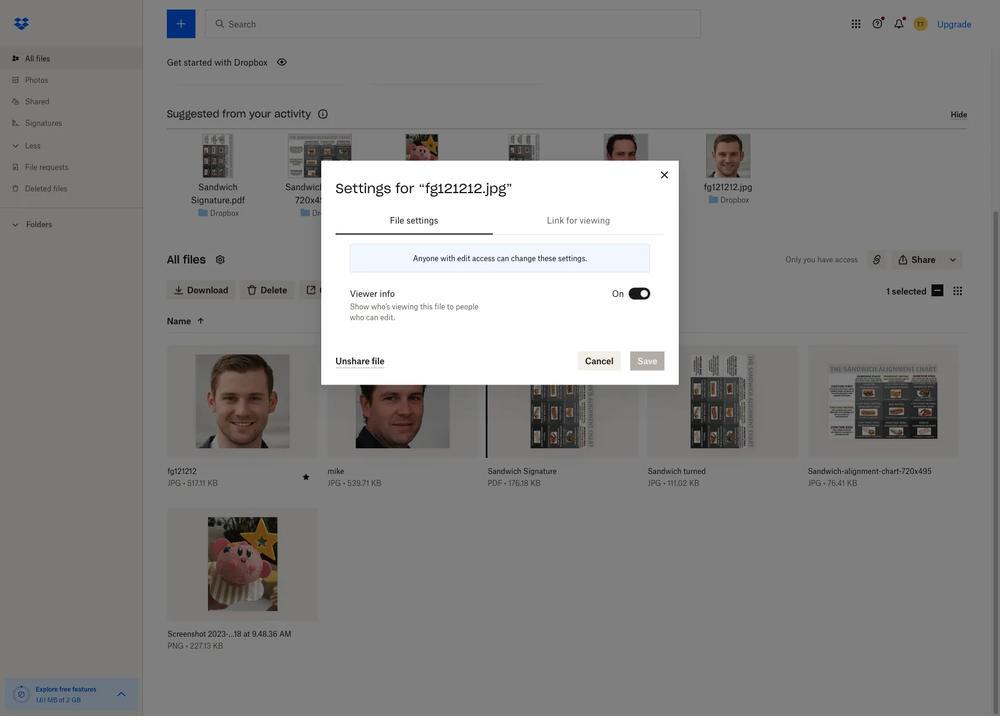 Task type: vqa. For each thing, say whether or not it's contained in the screenshot.
content
no



Task type: describe. For each thing, give the bounding box(es) containing it.
file, screenshot 2023-08-18 at 9.48.36 am.png row
[[168, 508, 318, 659]]

unshare
[[336, 356, 370, 366]]

sandwich for sandwich signature.pdf
[[198, 182, 238, 192]]

dropbox down install on desktop to work on files offline and stay synced.
[[234, 57, 268, 67]]

only you have access
[[786, 256, 858, 264]]

screenshot 2023-…18 at 9.48.36 am button
[[168, 629, 292, 639]]

dropbox link for screenshot 20…8.36 am.png
[[414, 207, 443, 219]]

viewer
[[350, 288, 378, 298]]

111.02
[[668, 479, 687, 488]]

to inside install on desktop to work on files offline and stay synced.
[[241, 28, 248, 37]]

with inside file settings tab panel
[[441, 254, 456, 263]]

/sandwich signature.pdf image
[[203, 134, 233, 178]]

you
[[804, 256, 816, 264]]

dropbox link for sandwich signature.pdf
[[210, 207, 239, 219]]

alig…t-
[[328, 182, 355, 192]]

1.61
[[36, 696, 46, 704]]

dropbox image
[[10, 12, 33, 36]]

fg121212
[[168, 467, 197, 476]]

unshare file
[[336, 356, 385, 366]]

sandwich- for alignment-
[[808, 467, 845, 476]]

photos link
[[10, 69, 143, 91]]

dropbox link for sandwich-alig…t- 720x495.jpg
[[312, 207, 341, 219]]

tab list inside settings for "fg121212.jpg" dialog
[[336, 206, 665, 235]]

get
[[167, 57, 181, 67]]

suggested
[[167, 108, 219, 120]]

and inside install on desktop to work on files offline and stay synced.
[[318, 28, 331, 37]]

dropbox for alig…t-
[[312, 209, 341, 218]]

kb inside sandwich-alignment-chart-720x495 jpg • 76.41 kb
[[847, 479, 858, 488]]

less image
[[10, 140, 21, 152]]

• inside fg121212 jpg • 517.11 kb
[[183, 479, 185, 488]]

539.71
[[347, 479, 369, 488]]

who's
[[371, 302, 390, 311]]

fg121212.jpg link
[[704, 181, 753, 194]]

turned
[[684, 467, 706, 476]]

can inside viewer info show who's viewing this file to people who can edit.
[[366, 313, 378, 322]]

files inside share files with anyone and control edit or view access.
[[395, 28, 409, 37]]

upgrade
[[938, 19, 972, 29]]

• inside the sandwich signature pdf • 176.18 kb
[[504, 479, 507, 488]]

and inside share files with anyone and control edit or view access.
[[454, 28, 467, 37]]

file, sandwich turned.jpg row
[[648, 345, 799, 496]]

file, mike.jpg row
[[328, 345, 478, 496]]

1 vertical spatial all
[[167, 253, 180, 267]]

sandwich-alig…t- 720x495.jpg
[[285, 182, 355, 205]]

/screenshot 2023-08-18 at 9.48.36 am.png image
[[406, 134, 439, 178]]

fg121212 button
[[168, 467, 292, 476]]

edit inside file settings tab panel
[[458, 254, 470, 263]]

2023-
[[208, 630, 229, 639]]

2 on from the left
[[268, 28, 277, 37]]

file settings
[[390, 215, 438, 225]]

unshare file button
[[336, 354, 385, 368]]

sandwich signature button
[[488, 467, 612, 476]]

sandwich signature.pdf
[[191, 182, 245, 205]]

sandwich turned.jpg
[[483, 182, 566, 192]]

signatures link
[[10, 112, 143, 134]]

list containing all files
[[0, 41, 143, 208]]

sandwich for sandwich turned jpg • 111.02 kb
[[648, 467, 682, 476]]

access for edit
[[472, 254, 495, 263]]

dropbox for 20…8.36
[[414, 209, 443, 218]]

sandwich for sandwich signature pdf • 176.18 kb
[[488, 467, 522, 476]]

1 on from the left
[[202, 28, 210, 37]]

1 selected
[[887, 286, 927, 296]]

with for started
[[214, 57, 232, 67]]

jpg inside sandwich-alignment-chart-720x495 jpg • 76.41 kb
[[808, 479, 822, 488]]

at
[[244, 630, 250, 639]]

view
[[518, 28, 534, 37]]

1
[[887, 286, 890, 296]]

sandwich turned.jpg link
[[483, 181, 566, 194]]

free
[[59, 685, 71, 693]]

features
[[72, 685, 97, 693]]

1 horizontal spatial can
[[497, 254, 509, 263]]

sandwich turned button
[[648, 467, 772, 476]]

upgrade link
[[938, 19, 972, 29]]

pdf
[[488, 479, 502, 488]]

• inside 'mike jpg • 539.71 kb'
[[343, 479, 346, 488]]

settings.
[[558, 254, 587, 263]]

deleted files
[[25, 184, 67, 193]]

share files with anyone and control edit or view access.
[[373, 28, 534, 49]]

sandwich-alignment-chart-720x495 jpg • 76.41 kb
[[808, 467, 932, 488]]

viewing inside viewer info show who's viewing this file to people who can edit.
[[392, 302, 418, 311]]

cancel
[[585, 356, 614, 366]]

file, sandwich signature.pdf row
[[488, 345, 638, 496]]

kb inside 'sandwich turned jpg • 111.02 kb'
[[689, 479, 700, 488]]

file, sandwich-alignment-chart-720x495.jpg row
[[808, 345, 959, 496]]

only
[[786, 256, 802, 264]]

files inside install on desktop to work on files offline and stay synced.
[[279, 28, 293, 37]]

gb
[[71, 696, 81, 704]]

• inside sandwich-alignment-chart-720x495 jpg • 76.41 kb
[[824, 479, 826, 488]]

all inside all files link
[[25, 54, 34, 63]]

jpg inside 'mike jpg • 539.71 kb'
[[328, 479, 341, 488]]

files inside list item
[[36, 54, 50, 63]]

file inside unshare file button
[[372, 356, 385, 366]]

shared link
[[10, 91, 143, 112]]

share for share files with anyone and control edit or view access.
[[373, 28, 393, 37]]

stay
[[179, 40, 193, 49]]

name button
[[167, 314, 267, 328]]

viewer info show who's viewing this file to people who can edit.
[[350, 288, 479, 322]]

screenshot for screenshot 2023-…18 at 9.48.36 am png • 227.13 kb
[[168, 630, 206, 639]]

2
[[66, 696, 70, 704]]

started
[[184, 57, 212, 67]]

anyone with edit access can change these settings.
[[413, 254, 587, 263]]

activity
[[274, 108, 311, 120]]

/sandwich alignment chart 720x495.jpg image
[[288, 134, 352, 178]]

dropbox down fg121212.jpg
[[721, 196, 750, 205]]

720x495
[[902, 467, 932, 476]]

dropbox for signature.pdf
[[210, 209, 239, 218]]

file, fg121212.jpg row
[[168, 345, 318, 496]]

share button
[[892, 250, 943, 270]]

chart-
[[882, 467, 902, 476]]

sandwich signature.pdf link
[[175, 181, 261, 207]]

screenshot 20…8.36 am.png link
[[379, 181, 465, 207]]

• inside screenshot 2023-…18 at 9.48.36 am png • 227.13 kb
[[186, 642, 188, 651]]

for for link
[[567, 215, 578, 225]]

file for file settings
[[390, 215, 404, 225]]

sandwich-alignment-chart-720x495 button
[[808, 467, 933, 476]]

viewing inside link for viewing tab
[[580, 215, 610, 225]]

control
[[469, 28, 493, 37]]

work
[[250, 28, 266, 37]]

signature.pdf
[[191, 195, 245, 205]]



Task type: locate. For each thing, give the bounding box(es) containing it.
kb right the 517.11
[[208, 479, 218, 488]]

fg121212 jpg • 517.11 kb
[[168, 467, 218, 488]]

0 vertical spatial edit
[[495, 28, 508, 37]]

share up selected
[[912, 255, 936, 265]]

720x495.jpg
[[295, 195, 345, 205]]

dropbox down 720x495.jpg on the top of page
[[312, 209, 341, 218]]

3 jpg from the left
[[648, 479, 662, 488]]

jpg left 111.02
[[648, 479, 662, 488]]

requests
[[39, 162, 68, 171]]

• down the fg121212
[[183, 479, 185, 488]]

sandwich- up 720x495.jpg on the top of page
[[285, 182, 328, 192]]

0 vertical spatial with
[[411, 28, 426, 37]]

with right anyone
[[441, 254, 456, 263]]

screenshot 2023-…18 at 9.48.36 am png • 227.13 kb
[[168, 630, 292, 651]]

settings for "fg121212.jpg"
[[336, 180, 513, 196]]

screenshot
[[381, 182, 426, 192], [168, 630, 206, 639]]

0 horizontal spatial can
[[366, 313, 378, 322]]

deleted
[[25, 184, 51, 193]]

sandwich up pdf
[[488, 467, 522, 476]]

viewing up edit.
[[392, 302, 418, 311]]

sandwich- up 76.41
[[808, 467, 845, 476]]

176.18
[[509, 479, 529, 488]]

for
[[396, 180, 415, 196], [567, 215, 578, 225]]

sandwich for sandwich turned.jpg
[[483, 182, 523, 192]]

0 horizontal spatial viewing
[[392, 302, 418, 311]]

• left 76.41
[[824, 479, 826, 488]]

share for share
[[912, 255, 936, 265]]

sandwich inside 'sandwich turned jpg • 111.02 kb'
[[648, 467, 682, 476]]

with for files
[[411, 28, 426, 37]]

sandwich inside the sandwich signature pdf • 176.18 kb
[[488, 467, 522, 476]]

0 horizontal spatial file
[[25, 162, 37, 171]]

file settings tab
[[336, 206, 493, 235]]

file inside viewer info show who's viewing this file to people who can edit.
[[435, 302, 445, 311]]

explore
[[36, 685, 58, 693]]

file inside "list"
[[25, 162, 37, 171]]

kb right 76.41
[[847, 479, 858, 488]]

for for settings
[[396, 180, 415, 196]]

0 horizontal spatial sandwich-
[[285, 182, 328, 192]]

jpg down mike
[[328, 479, 341, 488]]

sandwich down /sandwich turned.jpg image
[[483, 182, 523, 192]]

kb down 2023-
[[213, 642, 223, 651]]

0 horizontal spatial all files
[[25, 54, 50, 63]]

file right unshare
[[372, 356, 385, 366]]

dropbox link down signature.pdf
[[210, 207, 239, 219]]

0 vertical spatial file
[[25, 162, 37, 171]]

1 horizontal spatial viewing
[[580, 215, 610, 225]]

settings
[[407, 215, 438, 225]]

file
[[435, 302, 445, 311], [372, 356, 385, 366]]

get started with dropbox
[[167, 57, 268, 67]]

/sandwich turned.jpg image
[[509, 134, 540, 178]]

file left settings
[[390, 215, 404, 225]]

1 and from the left
[[318, 28, 331, 37]]

all files list item
[[0, 48, 143, 69]]

0 horizontal spatial all
[[25, 54, 34, 63]]

anyone
[[428, 28, 452, 37]]

dropbox link down fg121212.jpg
[[721, 194, 750, 206]]

dropbox down signature.pdf
[[210, 209, 239, 218]]

1 vertical spatial can
[[366, 313, 378, 322]]

screenshot 20…8.36 am.png
[[381, 182, 463, 205]]

files inside "link"
[[53, 184, 67, 193]]

edit inside share files with anyone and control edit or view access.
[[495, 28, 508, 37]]

install on desktop to work on files offline and stay synced.
[[179, 28, 331, 49]]

1 vertical spatial share
[[912, 255, 936, 265]]

dropbox down am.png
[[414, 209, 443, 218]]

and left the control at the top of page
[[454, 28, 467, 37]]

mike jpg • 539.71 kb
[[328, 467, 382, 488]]

file inside tab
[[390, 215, 404, 225]]

with left anyone
[[411, 28, 426, 37]]

0 horizontal spatial to
[[241, 28, 248, 37]]

screenshot inside screenshot 20…8.36 am.png
[[381, 182, 426, 192]]

edit.
[[380, 313, 395, 322]]

kb inside fg121212 jpg • 517.11 kb
[[208, 479, 218, 488]]

for up file settings tab
[[396, 180, 415, 196]]

to inside viewer info show who's viewing this file to people who can edit.
[[447, 302, 454, 311]]

file requests link
[[10, 156, 143, 178]]

jpg left 76.41
[[808, 479, 822, 488]]

all files inside list item
[[25, 54, 50, 63]]

sandwich
[[198, 182, 238, 192], [483, 182, 523, 192], [488, 467, 522, 476], [648, 467, 682, 476]]

quota usage element
[[12, 685, 31, 704]]

kb inside the sandwich signature pdf • 176.18 kb
[[531, 479, 541, 488]]

0 vertical spatial sandwich-
[[285, 182, 328, 192]]

kb down signature
[[531, 479, 541, 488]]

sandwich inside sandwich signature.pdf
[[198, 182, 238, 192]]

with
[[411, 28, 426, 37], [214, 57, 232, 67], [441, 254, 456, 263]]

1 vertical spatial edit
[[458, 254, 470, 263]]

1 vertical spatial screenshot
[[168, 630, 206, 639]]

all files link
[[10, 48, 143, 69]]

1 vertical spatial file
[[390, 215, 404, 225]]

1 horizontal spatial with
[[411, 28, 426, 37]]

access left change
[[472, 254, 495, 263]]

access inside file settings tab panel
[[472, 254, 495, 263]]

mike
[[328, 467, 344, 476]]

tab list containing file settings
[[336, 206, 665, 235]]

kb down turned
[[689, 479, 700, 488]]

all files
[[25, 54, 50, 63], [167, 253, 206, 267]]

settings
[[336, 180, 391, 196]]

• right pdf
[[504, 479, 507, 488]]

sandwich- for alig…t-
[[285, 182, 328, 192]]

have
[[818, 256, 834, 264]]

file for file requests
[[25, 162, 37, 171]]

to
[[241, 28, 248, 37], [447, 302, 454, 311]]

1 horizontal spatial all
[[167, 253, 180, 267]]

people
[[456, 302, 479, 311]]

synced.
[[195, 40, 221, 49]]

1 horizontal spatial file
[[435, 302, 445, 311]]

with down synced.
[[214, 57, 232, 67]]

0 vertical spatial screenshot
[[381, 182, 426, 192]]

with inside share files with anyone and control edit or view access.
[[411, 28, 426, 37]]

dropbox link
[[721, 194, 750, 206], [210, 207, 239, 219], [312, 207, 341, 219], [414, 207, 443, 219]]

dropbox link down am.png
[[414, 207, 443, 219]]

dropbox link for fg121212.jpg
[[721, 194, 750, 206]]

1 horizontal spatial to
[[447, 302, 454, 311]]

file requests
[[25, 162, 68, 171]]

0 horizontal spatial file
[[372, 356, 385, 366]]

share up access. in the top left of the page
[[373, 28, 393, 37]]

viewing
[[580, 215, 610, 225], [392, 302, 418, 311]]

1 horizontal spatial edit
[[495, 28, 508, 37]]

1 horizontal spatial for
[[567, 215, 578, 225]]

explore free features 1.61 mb of 2 gb
[[36, 685, 97, 704]]

0 horizontal spatial share
[[373, 28, 393, 37]]

fg121212.jpg
[[704, 182, 753, 192]]

who
[[350, 313, 364, 322]]

access for have
[[835, 256, 858, 264]]

screenshot up png
[[168, 630, 206, 639]]

screenshot inside screenshot 2023-…18 at 9.48.36 am png • 227.13 kb
[[168, 630, 206, 639]]

sandwich- inside sandwich-alignment-chart-720x495 jpg • 76.41 kb
[[808, 467, 845, 476]]

edit left 'or'
[[495, 28, 508, 37]]

0 vertical spatial file
[[435, 302, 445, 311]]

0 horizontal spatial edit
[[458, 254, 470, 263]]

1 horizontal spatial on
[[268, 28, 277, 37]]

signatures
[[25, 118, 62, 127]]

2 and from the left
[[454, 28, 467, 37]]

• right png
[[186, 642, 188, 651]]

• inside 'sandwich turned jpg • 111.02 kb'
[[664, 479, 666, 488]]

sandwich- inside 'sandwich-alig…t- 720x495.jpg'
[[285, 182, 328, 192]]

change
[[511, 254, 536, 263]]

edit
[[495, 28, 508, 37], [458, 254, 470, 263]]

1 vertical spatial viewing
[[392, 302, 418, 311]]

file settings tab panel
[[336, 244, 665, 337]]

list
[[0, 41, 143, 208]]

kb inside screenshot 2023-…18 at 9.48.36 am png • 227.13 kb
[[213, 642, 223, 651]]

screenshot for screenshot 20…8.36 am.png
[[381, 182, 426, 192]]

0 horizontal spatial screenshot
[[168, 630, 206, 639]]

0 horizontal spatial on
[[202, 28, 210, 37]]

kb inside 'mike jpg • 539.71 kb'
[[371, 479, 382, 488]]

4 jpg from the left
[[808, 479, 822, 488]]

edit right anyone
[[458, 254, 470, 263]]

jpg inside 'sandwich turned jpg • 111.02 kb'
[[648, 479, 662, 488]]

settings for "fg121212.jpg" dialog
[[321, 161, 679, 555]]

76.41
[[828, 479, 845, 488]]

share inside share files with anyone and control edit or view access.
[[373, 28, 393, 37]]

link for viewing
[[547, 215, 610, 225]]

0 vertical spatial to
[[241, 28, 248, 37]]

sandwich-alig…t- 720x495.jpg link
[[277, 181, 363, 207]]

0 horizontal spatial with
[[214, 57, 232, 67]]

viewing right link
[[580, 215, 610, 225]]

suggested from your activity
[[167, 108, 311, 120]]

link
[[547, 215, 564, 225]]

install
[[179, 28, 200, 37]]

file down less
[[25, 162, 37, 171]]

• left 111.02
[[664, 479, 666, 488]]

1 horizontal spatial all files
[[167, 253, 206, 267]]

can down who's
[[366, 313, 378, 322]]

file right the this
[[435, 302, 445, 311]]

1 vertical spatial all files
[[167, 253, 206, 267]]

on up synced.
[[202, 28, 210, 37]]

0 horizontal spatial and
[[318, 28, 331, 37]]

0 vertical spatial share
[[373, 28, 393, 37]]

to left people at the left top of page
[[447, 302, 454, 311]]

can left change
[[497, 254, 509, 263]]

1 vertical spatial file
[[372, 356, 385, 366]]

1 horizontal spatial file
[[390, 215, 404, 225]]

1 horizontal spatial share
[[912, 255, 936, 265]]

shared
[[25, 97, 49, 106]]

kb down the mike button
[[371, 479, 382, 488]]

files
[[279, 28, 293, 37], [395, 28, 409, 37], [36, 54, 50, 63], [53, 184, 67, 193], [183, 253, 206, 267]]

or
[[509, 28, 516, 37]]

your
[[249, 108, 271, 120]]

anyone
[[413, 254, 439, 263]]

0 vertical spatial all files
[[25, 54, 50, 63]]

1 horizontal spatial access
[[835, 256, 858, 264]]

selected
[[892, 286, 927, 296]]

all
[[25, 54, 34, 63], [167, 253, 180, 267]]

folders
[[26, 220, 52, 229]]

show
[[350, 302, 369, 311]]

on
[[612, 289, 624, 299]]

tab list
[[336, 206, 665, 235]]

and right offline
[[318, 28, 331, 37]]

of
[[59, 696, 65, 704]]

to left work
[[241, 28, 248, 37]]

/fg121212.jpg image
[[707, 134, 751, 178]]

sandwich up signature.pdf
[[198, 182, 238, 192]]

1 vertical spatial for
[[567, 215, 578, 225]]

0 vertical spatial for
[[396, 180, 415, 196]]

1 vertical spatial sandwich-
[[808, 467, 845, 476]]

on right work
[[268, 28, 277, 37]]

turned.jpg
[[525, 182, 566, 192]]

517.11
[[187, 479, 206, 488]]

jpg down the fg121212
[[168, 479, 181, 488]]

2 jpg from the left
[[328, 479, 341, 488]]

am.png
[[407, 195, 438, 205]]

these
[[538, 254, 557, 263]]

1 horizontal spatial screenshot
[[381, 182, 426, 192]]

2 vertical spatial with
[[441, 254, 456, 263]]

folders button
[[0, 215, 143, 233]]

alignment-
[[845, 467, 882, 476]]

1 horizontal spatial sandwich-
[[808, 467, 845, 476]]

0 vertical spatial can
[[497, 254, 509, 263]]

share
[[373, 28, 393, 37], [912, 255, 936, 265]]

/mike.jpg image
[[604, 134, 649, 178]]

1 vertical spatial to
[[447, 302, 454, 311]]

for inside tab
[[567, 215, 578, 225]]

0 horizontal spatial for
[[396, 180, 415, 196]]

"fg121212.jpg"
[[419, 180, 513, 196]]

access.
[[373, 40, 398, 49]]

1 jpg from the left
[[168, 479, 181, 488]]

sandwich up 111.02
[[648, 467, 682, 476]]

deleted files link
[[10, 178, 143, 199]]

227.13
[[190, 642, 211, 651]]

1 horizontal spatial and
[[454, 28, 467, 37]]

and
[[318, 28, 331, 37], [454, 28, 467, 37]]

share inside button
[[912, 255, 936, 265]]

sandwich-
[[285, 182, 328, 192], [808, 467, 845, 476]]

this
[[420, 302, 433, 311]]

dropbox
[[234, 57, 268, 67], [721, 196, 750, 205], [210, 209, 239, 218], [312, 209, 341, 218], [414, 209, 443, 218]]

less
[[25, 141, 41, 150]]

0 vertical spatial viewing
[[580, 215, 610, 225]]

link for viewing tab
[[493, 206, 665, 235]]

0 horizontal spatial access
[[472, 254, 495, 263]]

for right link
[[567, 215, 578, 225]]

1 vertical spatial with
[[214, 57, 232, 67]]

access right have
[[835, 256, 858, 264]]

2 horizontal spatial with
[[441, 254, 456, 263]]

0 vertical spatial all
[[25, 54, 34, 63]]

jpg inside fg121212 jpg • 517.11 kb
[[168, 479, 181, 488]]

sandwich signature pdf • 176.18 kb
[[488, 467, 557, 488]]

jpg
[[168, 479, 181, 488], [328, 479, 341, 488], [648, 479, 662, 488], [808, 479, 822, 488]]

screenshot up am.png
[[381, 182, 426, 192]]

dropbox link down 720x495.jpg on the top of page
[[312, 207, 341, 219]]

• left 539.71
[[343, 479, 346, 488]]



